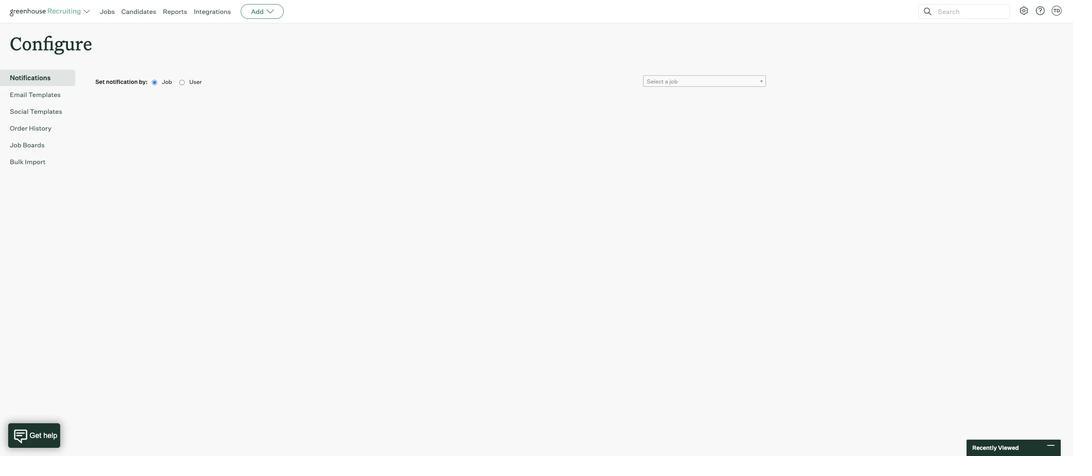 Task type: vqa. For each thing, say whether or not it's contained in the screenshot.
the bottom use
no



Task type: describe. For each thing, give the bounding box(es) containing it.
set
[[95, 78, 105, 85]]

social templates link
[[10, 107, 72, 116]]

recently
[[973, 444, 997, 451]]

integrations
[[194, 7, 231, 16]]

notifications link
[[10, 73, 72, 83]]

recently viewed
[[973, 444, 1019, 451]]

Search text field
[[936, 6, 1003, 17]]

reports
[[163, 7, 187, 16]]

email templates link
[[10, 90, 72, 100]]

select
[[647, 78, 664, 85]]

td
[[1054, 8, 1060, 14]]

reports link
[[163, 7, 187, 16]]

candidates link
[[121, 7, 156, 16]]

job for job
[[162, 78, 173, 85]]

order history link
[[10, 123, 72, 133]]

email
[[10, 91, 27, 99]]

jobs
[[100, 7, 115, 16]]

viewed
[[998, 444, 1019, 451]]

boards
[[23, 141, 45, 149]]

templates for email templates
[[28, 91, 61, 99]]

Job radio
[[152, 80, 157, 85]]

email templates
[[10, 91, 61, 99]]

jobs link
[[100, 7, 115, 16]]

by:
[[139, 78, 148, 85]]

import
[[25, 158, 46, 166]]

integrations link
[[194, 7, 231, 16]]

configure image
[[1019, 6, 1029, 16]]

greenhouse recruiting image
[[10, 7, 84, 16]]

order
[[10, 124, 27, 132]]

social templates
[[10, 107, 62, 116]]



Task type: locate. For each thing, give the bounding box(es) containing it.
job
[[162, 78, 173, 85], [10, 141, 21, 149]]

templates
[[28, 91, 61, 99], [30, 107, 62, 116]]

a
[[665, 78, 668, 85]]

configure
[[10, 31, 92, 55]]

templates up order history link
[[30, 107, 62, 116]]

select a job
[[647, 78, 678, 85]]

order history
[[10, 124, 52, 132]]

notification
[[106, 78, 138, 85]]

0 vertical spatial job
[[162, 78, 173, 85]]

0 horizontal spatial job
[[10, 141, 21, 149]]

notifications
[[10, 74, 51, 82]]

td button
[[1051, 4, 1064, 17]]

select a job link
[[643, 75, 766, 87]]

add button
[[241, 4, 284, 19]]

job
[[670, 78, 678, 85]]

templates for social templates
[[30, 107, 62, 116]]

job right job option
[[162, 78, 173, 85]]

add
[[251, 7, 264, 16]]

1 vertical spatial job
[[10, 141, 21, 149]]

templates up "social templates" link
[[28, 91, 61, 99]]

1 vertical spatial templates
[[30, 107, 62, 116]]

bulk import link
[[10, 157, 72, 167]]

job for job boards
[[10, 141, 21, 149]]

bulk
[[10, 158, 23, 166]]

bulk import
[[10, 158, 46, 166]]

0 vertical spatial templates
[[28, 91, 61, 99]]

set notification by:
[[95, 78, 149, 85]]

history
[[29, 124, 52, 132]]

job boards link
[[10, 140, 72, 150]]

job boards
[[10, 141, 45, 149]]

1 horizontal spatial job
[[162, 78, 173, 85]]

social
[[10, 107, 29, 116]]

User radio
[[179, 80, 185, 85]]

user
[[189, 78, 202, 85]]

td button
[[1052, 6, 1062, 16]]

candidates
[[121, 7, 156, 16]]

job up bulk
[[10, 141, 21, 149]]



